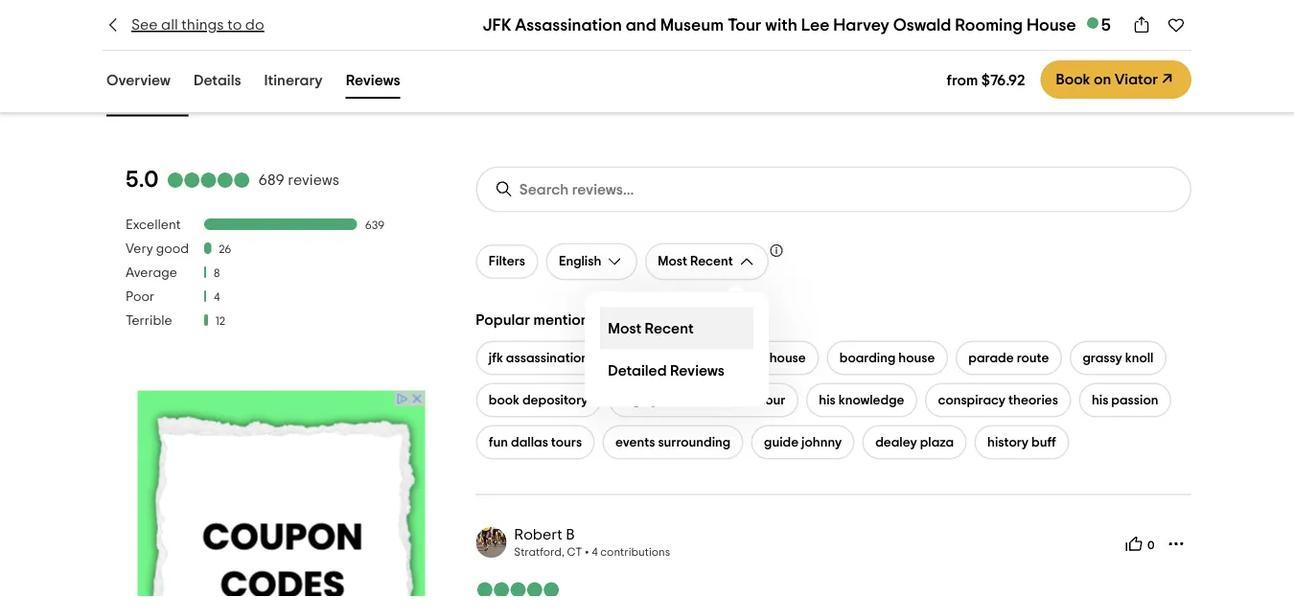 Task type: describe. For each thing, give the bounding box(es) containing it.
4 inside 'robert b stratford, ct 4 contributions'
[[592, 547, 598, 559]]

very
[[126, 243, 153, 256]]

robert b link
[[514, 527, 575, 543]]

689 reviews
[[258, 173, 340, 188]]

open options menu image
[[1167, 535, 1186, 554]]

events surrounding
[[616, 436, 731, 449]]

parade route button
[[956, 341, 1062, 375]]

robert
[[514, 527, 563, 543]]

ct
[[567, 547, 582, 559]]

q&a button
[[208, 75, 263, 117]]

do
[[245, 17, 264, 33]]

parade route
[[969, 351, 1050, 365]]

history
[[988, 436, 1029, 449]]

good
[[156, 243, 189, 256]]

most recent button
[[645, 243, 769, 280]]

see
[[131, 17, 158, 33]]

dealey plaza
[[876, 436, 954, 449]]

see all things to do
[[131, 17, 264, 33]]

overview
[[106, 72, 171, 88]]

viator
[[1115, 72, 1158, 87]]

0 vertical spatial 5.0 of 5 bubbles image
[[166, 173, 251, 188]]

fun
[[489, 436, 508, 449]]

guide johnny button
[[751, 425, 855, 460]]

history buff
[[988, 436, 1057, 449]]

surrounding
[[658, 436, 731, 449]]

12
[[216, 315, 226, 327]]

most recent inside dropdown button
[[658, 255, 733, 269]]

filters
[[489, 255, 526, 269]]

jfk
[[489, 351, 503, 365]]

2 horizontal spatial reviews
[[670, 363, 725, 378]]

knoll
[[1126, 351, 1154, 365]]

poor
[[126, 291, 155, 304]]

theories
[[1009, 394, 1059, 407]]

share image
[[1133, 15, 1152, 35]]

grassy
[[1083, 351, 1123, 365]]

from $76.92
[[947, 72, 1026, 88]]

great tour button
[[609, 341, 697, 375]]

tour
[[728, 16, 762, 34]]

buff
[[1032, 436, 1057, 449]]

rooming house button
[[704, 341, 819, 375]]

book depository
[[489, 394, 588, 407]]

4 inside filter reviews element
[[214, 292, 220, 303]]

plaza
[[920, 436, 954, 449]]

robert b image
[[476, 527, 507, 558]]

harvey
[[834, 16, 890, 34]]

most inside dropdown button
[[658, 255, 688, 269]]

list box containing most recent
[[585, 292, 769, 407]]

average
[[126, 267, 177, 280]]

highly recommend this tour
[[622, 394, 786, 407]]

1 horizontal spatial reviews button
[[342, 67, 404, 99]]

itinerary button
[[260, 67, 327, 99]]

rooming
[[717, 351, 767, 365]]

all
[[161, 17, 178, 33]]

grassy knoll button
[[1070, 341, 1167, 375]]

26
[[219, 244, 232, 255]]

from
[[947, 72, 978, 88]]

english button
[[546, 243, 638, 280]]

oswald
[[894, 16, 952, 34]]

things
[[182, 17, 224, 33]]

boarding house
[[840, 351, 935, 365]]

english
[[559, 255, 602, 269]]

highly
[[622, 394, 659, 407]]

reviews
[[288, 173, 340, 188]]

details button
[[190, 67, 245, 99]]

detailed
[[608, 363, 667, 378]]

dealey plaza button
[[863, 425, 967, 460]]

this
[[736, 394, 758, 407]]

book
[[1056, 72, 1091, 87]]

jfk assassination
[[489, 351, 589, 365]]

johnny
[[802, 436, 842, 449]]

0
[[1148, 540, 1155, 551]]

house for boarding house
[[899, 351, 935, 365]]

highly recommend this tour button
[[609, 383, 799, 418]]



Task type: locate. For each thing, give the bounding box(es) containing it.
0 vertical spatial 4
[[214, 292, 220, 303]]

mentions
[[534, 313, 596, 328]]

assassination
[[515, 16, 622, 34]]

house right boarding
[[899, 351, 935, 365]]

tours
[[551, 436, 582, 449]]

1 house from the left
[[770, 351, 806, 365]]

grassy knoll
[[1083, 351, 1154, 365]]

house for rooming house
[[770, 351, 806, 365]]

conspiracy theories button
[[925, 383, 1072, 418]]

rooming
[[955, 16, 1023, 34]]

to
[[227, 17, 242, 33]]

see all things to do link
[[103, 14, 264, 35]]

events surrounding button
[[603, 425, 744, 460]]

recommend
[[661, 394, 733, 407]]

rooming house
[[717, 351, 806, 365]]

Search search field
[[520, 180, 680, 199]]

reviews right itinerary
[[346, 72, 400, 88]]

his
[[819, 394, 836, 407], [1092, 394, 1109, 407]]

0 horizontal spatial tour
[[659, 351, 684, 365]]

most up great
[[608, 321, 642, 336]]

0 vertical spatial tour
[[659, 351, 684, 365]]

1 vertical spatial 4
[[592, 547, 598, 559]]

depository
[[523, 394, 588, 407]]

jfk assassination and museum tour with lee harvey oswald rooming house
[[483, 16, 1077, 34]]

filter reviews element
[[126, 217, 438, 337]]

0 vertical spatial most
[[658, 255, 688, 269]]

lee
[[801, 16, 830, 34]]

reviews
[[346, 72, 400, 88], [106, 82, 188, 105], [670, 363, 725, 378]]

1 his from the left
[[819, 394, 836, 407]]

house inside button
[[899, 351, 935, 365]]

0 horizontal spatial most
[[608, 321, 642, 336]]

jfk assassination button
[[476, 341, 602, 375]]

dallas
[[511, 436, 548, 449]]

2 tab list from the top
[[80, 71, 1215, 120]]

itinerary
[[264, 72, 323, 88]]

tour right this
[[761, 394, 786, 407]]

tour right great
[[659, 351, 684, 365]]

his for his knowledge
[[819, 394, 836, 407]]

search image
[[495, 180, 514, 199]]

recent
[[690, 255, 733, 269], [645, 321, 694, 336]]

5.0 of 5 bubbles image
[[166, 173, 251, 188], [476, 583, 560, 597]]

1 vertical spatial most
[[608, 321, 642, 336]]

his left passion
[[1092, 394, 1109, 407]]

reviews button
[[342, 67, 404, 99], [103, 75, 192, 117]]

advertisement region
[[138, 391, 425, 597]]

reviews for right reviews button
[[346, 72, 400, 88]]

boarding
[[840, 351, 896, 365]]

4 down 8
[[214, 292, 220, 303]]

his inside button
[[819, 394, 836, 407]]

689
[[258, 173, 285, 188]]

1 vertical spatial recent
[[645, 321, 694, 336]]

jfk
[[483, 16, 512, 34]]

b
[[566, 527, 575, 543]]

most right english popup button
[[658, 255, 688, 269]]

reviews button right itinerary button
[[342, 67, 404, 99]]

his knowledge button
[[806, 383, 918, 418]]

1 horizontal spatial most
[[658, 255, 688, 269]]

1 vertical spatial tour
[[761, 394, 786, 407]]

save to a trip image
[[1167, 15, 1186, 35]]

tab list
[[80, 63, 427, 103], [80, 71, 1215, 120]]

1 horizontal spatial 4
[[592, 547, 598, 559]]

filters button
[[476, 245, 539, 279]]

tab list containing reviews
[[80, 71, 1215, 120]]

book depository button
[[476, 383, 601, 418]]

museum
[[660, 16, 724, 34]]

conspiracy
[[938, 394, 1006, 407]]

house right rooming
[[770, 351, 806, 365]]

with
[[766, 16, 798, 34]]

1 tab list from the top
[[80, 63, 427, 103]]

knowledge
[[839, 394, 905, 407]]

and
[[626, 16, 657, 34]]

reviews down see
[[106, 82, 188, 105]]

fun dallas tours
[[489, 436, 582, 449]]

1 horizontal spatial reviews
[[346, 72, 400, 88]]

tab list containing overview
[[80, 63, 427, 103]]

1 vertical spatial most recent
[[608, 321, 694, 336]]

tour inside 'button'
[[659, 351, 684, 365]]

0 horizontal spatial reviews
[[106, 82, 188, 105]]

1 horizontal spatial tour
[[761, 394, 786, 407]]

conspiracy theories
[[938, 394, 1059, 407]]

4
[[214, 292, 220, 303], [592, 547, 598, 559]]

tour
[[659, 351, 684, 365], [761, 394, 786, 407]]

recent inside dropdown button
[[690, 255, 733, 269]]

boarding house button
[[827, 341, 948, 375]]

his inside "button"
[[1092, 394, 1109, 407]]

house inside "button"
[[770, 351, 806, 365]]

5.0 of 5 bubbles image left 689
[[166, 173, 251, 188]]

tour inside button
[[761, 394, 786, 407]]

guide johnny
[[764, 436, 842, 449]]

book on viator
[[1056, 72, 1158, 87]]

0 horizontal spatial 4
[[214, 292, 220, 303]]

contributions
[[601, 547, 670, 559]]

guide
[[764, 436, 799, 449]]

route
[[1017, 351, 1050, 365]]

2 his from the left
[[1092, 394, 1109, 407]]

dealey
[[876, 436, 917, 449]]

passion
[[1112, 394, 1159, 407]]

0 horizontal spatial his
[[819, 394, 836, 407]]

0 vertical spatial recent
[[690, 255, 733, 269]]

popular
[[476, 313, 530, 328]]

assassination
[[506, 351, 589, 365]]

reviews button down see
[[103, 75, 192, 117]]

robert b stratford, ct 4 contributions
[[514, 527, 670, 559]]

great
[[622, 351, 656, 365]]

details
[[194, 72, 241, 88]]

house
[[770, 351, 806, 365], [899, 351, 935, 365]]

5.0 of 5 bubbles image down stratford,
[[476, 583, 560, 597]]

list box
[[585, 292, 769, 407]]

fun dallas tours button
[[476, 425, 595, 460]]

q&a
[[211, 82, 259, 105]]

0 horizontal spatial house
[[770, 351, 806, 365]]

1 vertical spatial 5.0 of 5 bubbles image
[[476, 583, 560, 597]]

reviews for reviews button to the left
[[106, 82, 188, 105]]

1 horizontal spatial 5.0 of 5 bubbles image
[[476, 583, 560, 597]]

4 right ct
[[592, 547, 598, 559]]

parade
[[969, 351, 1014, 365]]

1 horizontal spatial his
[[1092, 394, 1109, 407]]

book on viator link
[[1041, 60, 1192, 99]]

house
[[1027, 16, 1077, 34]]

0 horizontal spatial reviews button
[[103, 75, 192, 117]]

his passion
[[1092, 394, 1159, 407]]

very good
[[126, 243, 189, 256]]

2 house from the left
[[899, 351, 935, 365]]

his for his passion
[[1092, 394, 1109, 407]]

his knowledge
[[819, 394, 905, 407]]

his up johnny
[[819, 394, 836, 407]]

5
[[1102, 16, 1111, 34]]

8
[[214, 268, 220, 279]]

popular mentions
[[476, 313, 596, 328]]

reviews up recommend
[[670, 363, 725, 378]]

excellent
[[126, 219, 181, 232]]

history buff button
[[975, 425, 1070, 460]]

terrible
[[126, 315, 172, 328]]

1 horizontal spatial house
[[899, 351, 935, 365]]

0 horizontal spatial 5.0 of 5 bubbles image
[[166, 173, 251, 188]]

great tour
[[622, 351, 684, 365]]

book
[[489, 394, 520, 407]]

0 vertical spatial most recent
[[658, 255, 733, 269]]

events
[[616, 436, 655, 449]]

detailed reviews
[[608, 363, 725, 378]]



Task type: vqa. For each thing, say whether or not it's contained in the screenshot.
12.0 miles from Griffith Observatory
no



